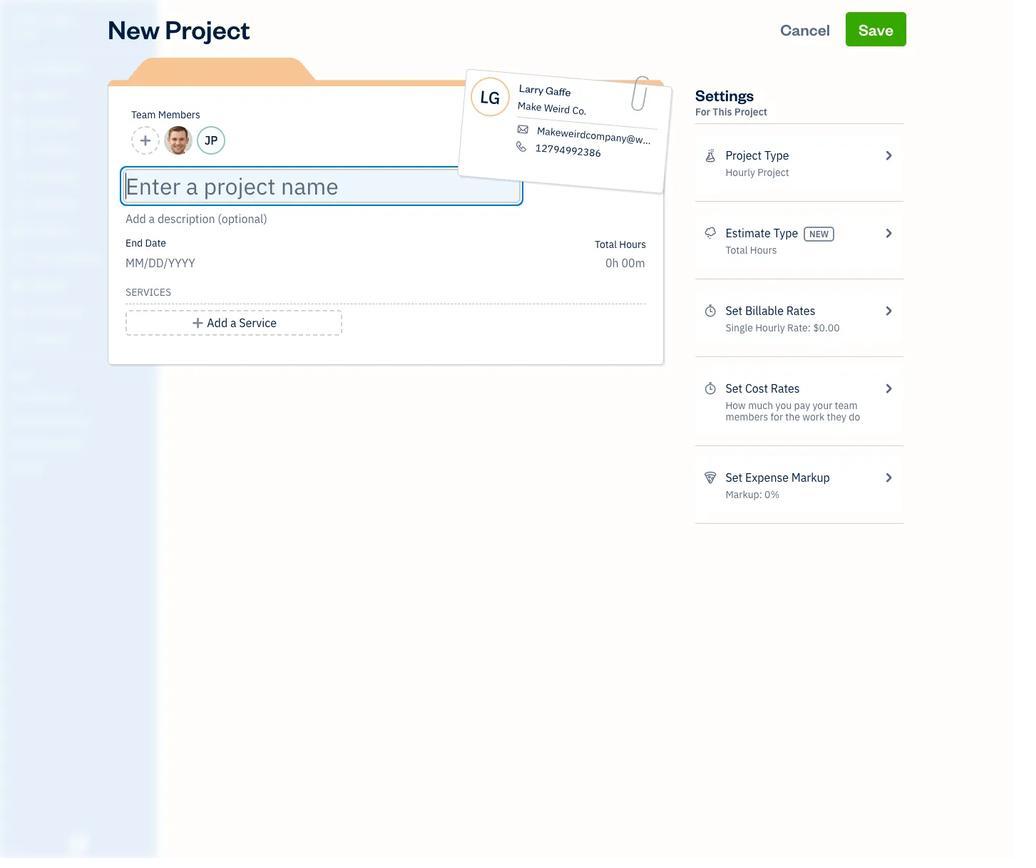 Task type: vqa. For each thing, say whether or not it's contained in the screenshot.
Invoices
no



Task type: locate. For each thing, give the bounding box(es) containing it.
type
[[765, 148, 789, 163], [774, 226, 799, 240]]

timetracking image
[[704, 303, 717, 320], [704, 380, 717, 397]]

2 vertical spatial set
[[726, 471, 743, 485]]

4 chevronright image from the top
[[882, 469, 895, 487]]

much
[[749, 400, 774, 412]]

rate
[[788, 322, 808, 335]]

weird
[[544, 101, 571, 116]]

0 vertical spatial rates
[[787, 304, 816, 318]]

1 vertical spatial type
[[774, 226, 799, 240]]

chevronright image
[[882, 147, 895, 164], [882, 225, 895, 242], [882, 380, 895, 397], [882, 469, 895, 487]]

12794992386
[[535, 141, 602, 160]]

1 horizontal spatial hourly
[[756, 322, 785, 335]]

apps image
[[11, 370, 153, 381]]

envelope image
[[515, 123, 531, 136]]

type left new
[[774, 226, 799, 240]]

Hourly Budget text field
[[606, 256, 646, 270]]

1 chevronright image from the top
[[882, 147, 895, 164]]

money image
[[9, 279, 26, 293]]

hours down estimate type
[[750, 244, 777, 257]]

rates up rate
[[787, 304, 816, 318]]

1 horizontal spatial total hours
[[726, 244, 777, 257]]

1 vertical spatial hourly
[[756, 322, 785, 335]]

total down estimate
[[726, 244, 748, 257]]

larry gaffe make weird co.
[[517, 81, 587, 118]]

for
[[771, 411, 783, 424]]

type up hourly project
[[765, 148, 789, 163]]

date
[[145, 237, 166, 250]]

expense image
[[9, 198, 26, 212]]

End date in  format text field
[[126, 256, 299, 270]]

your
[[813, 400, 833, 412]]

total up hourly budget "text field"
[[595, 238, 617, 251]]

new project
[[108, 12, 250, 46]]

set up how
[[726, 382, 743, 396]]

set up single
[[726, 304, 743, 318]]

members
[[158, 108, 200, 121]]

total hours down estimate
[[726, 244, 777, 257]]

co.
[[572, 104, 587, 118]]

project
[[165, 12, 250, 46], [735, 106, 768, 118], [726, 148, 762, 163], [758, 166, 790, 179]]

make
[[517, 99, 542, 114]]

timer image
[[9, 252, 26, 266]]

freshbooks image
[[67, 836, 90, 853]]

total
[[595, 238, 617, 251], [726, 244, 748, 257]]

gaffe
[[545, 84, 572, 99]]

how much you pay your team members for the work they do
[[726, 400, 861, 424]]

chevronright image for set expense markup
[[882, 469, 895, 487]]

pay
[[795, 400, 811, 412]]

1 set from the top
[[726, 304, 743, 318]]

0 vertical spatial hourly
[[726, 166, 755, 179]]

timetracking image for set cost rates
[[704, 380, 717, 397]]

do
[[849, 411, 861, 424]]

set for set expense markup
[[726, 471, 743, 485]]

1 vertical spatial rates
[[771, 382, 800, 396]]

2 timetracking image from the top
[[704, 380, 717, 397]]

plus image
[[191, 315, 204, 332]]

1 timetracking image from the top
[[704, 303, 717, 320]]

set for set cost rates
[[726, 382, 743, 396]]

0 vertical spatial set
[[726, 304, 743, 318]]

Project Description text field
[[126, 210, 518, 228]]

set up markup:
[[726, 471, 743, 485]]

inc
[[55, 13, 75, 27]]

timetracking image left billable on the right top
[[704, 303, 717, 320]]

0 horizontal spatial hourly
[[726, 166, 755, 179]]

hourly down project type
[[726, 166, 755, 179]]

rates
[[787, 304, 816, 318], [771, 382, 800, 396]]

chevronright image for estimate type
[[882, 225, 895, 242]]

save button
[[846, 12, 907, 46]]

0 vertical spatial timetracking image
[[704, 303, 717, 320]]

projects image
[[704, 147, 717, 164]]

estimate image
[[9, 116, 26, 131]]

they
[[827, 411, 847, 424]]

cancel button
[[768, 12, 843, 46]]

add a service
[[207, 316, 277, 330]]

1 vertical spatial timetracking image
[[704, 380, 717, 397]]

members
[[726, 411, 769, 424]]

1 vertical spatial set
[[726, 382, 743, 396]]

rates up you
[[771, 382, 800, 396]]

you
[[776, 400, 792, 412]]

chevronright image
[[882, 303, 895, 320]]

invoice image
[[9, 143, 26, 158]]

Project Name text field
[[126, 172, 518, 200]]

chevronright image for set cost rates
[[882, 380, 895, 397]]

cancel
[[781, 19, 831, 39]]

new
[[810, 229, 829, 240]]

larry
[[519, 81, 545, 97]]

estimate
[[726, 226, 771, 240]]

items and services image
[[11, 415, 153, 427]]

3 chevronright image from the top
[[882, 380, 895, 397]]

hours up hourly budget "text field"
[[620, 238, 646, 251]]

hourly project
[[726, 166, 790, 179]]

2 set from the top
[[726, 382, 743, 396]]

markup: 0%
[[726, 489, 780, 502]]

settings
[[696, 85, 754, 105]]

2 chevronright image from the top
[[882, 225, 895, 242]]

estimates image
[[704, 225, 717, 242]]

:
[[808, 322, 811, 335]]

total hours
[[595, 238, 646, 251], [726, 244, 777, 257]]

dashboard image
[[9, 62, 26, 76]]

set
[[726, 304, 743, 318], [726, 382, 743, 396], [726, 471, 743, 485]]

owner
[[11, 29, 38, 39]]

services
[[126, 286, 171, 299]]

0 vertical spatial type
[[765, 148, 789, 163]]

rates for set billable rates
[[787, 304, 816, 318]]

total hours up hourly budget "text field"
[[595, 238, 646, 251]]

chart image
[[9, 306, 26, 320]]

project image
[[9, 225, 26, 239]]

hourly down "set billable rates"
[[756, 322, 785, 335]]

hours
[[620, 238, 646, 251], [750, 244, 777, 257]]

work
[[803, 411, 825, 424]]

team
[[131, 108, 156, 121]]

hourly
[[726, 166, 755, 179], [756, 322, 785, 335]]

3 set from the top
[[726, 471, 743, 485]]

how
[[726, 400, 746, 412]]

timetracking image left 'cost'
[[704, 380, 717, 397]]



Task type: describe. For each thing, give the bounding box(es) containing it.
phone image
[[514, 140, 529, 153]]

this
[[713, 106, 732, 118]]

0%
[[765, 489, 780, 502]]

turtle inc owner
[[11, 13, 75, 39]]

0 horizontal spatial total hours
[[595, 238, 646, 251]]

set for set billable rates
[[726, 304, 743, 318]]

rates for set cost rates
[[771, 382, 800, 396]]

for
[[696, 106, 711, 118]]

0 horizontal spatial total
[[595, 238, 617, 251]]

save
[[859, 19, 894, 39]]

main element
[[0, 0, 193, 859]]

service
[[239, 316, 277, 330]]

settings for this project
[[696, 85, 768, 118]]

new
[[108, 12, 160, 46]]

team members
[[131, 108, 200, 121]]

chevronright image for project type
[[882, 147, 895, 164]]

settings image
[[11, 461, 153, 472]]

0 horizontal spatial hours
[[620, 238, 646, 251]]

set expense markup
[[726, 471, 830, 485]]

the
[[786, 411, 800, 424]]

turtle
[[11, 13, 52, 27]]

makeweirdcompany@weird.co
[[537, 124, 674, 149]]

billable
[[745, 304, 784, 318]]

a
[[230, 316, 236, 330]]

expense
[[745, 471, 789, 485]]

payment image
[[9, 171, 26, 185]]

markup
[[792, 471, 830, 485]]

team members image
[[11, 392, 153, 404]]

add
[[207, 316, 228, 330]]

report image
[[9, 333, 26, 347]]

team
[[835, 400, 858, 412]]

estimate type
[[726, 226, 799, 240]]

jp
[[205, 133, 218, 148]]

markup:
[[726, 489, 763, 502]]

project type
[[726, 148, 789, 163]]

timetracking image for set billable rates
[[704, 303, 717, 320]]

type for estimate type
[[774, 226, 799, 240]]

cost
[[745, 382, 768, 396]]

single
[[726, 322, 753, 335]]

add a service button
[[126, 310, 343, 336]]

end
[[126, 237, 143, 250]]

1 horizontal spatial hours
[[750, 244, 777, 257]]

end date
[[126, 237, 166, 250]]

type for project type
[[765, 148, 789, 163]]

$0.00
[[813, 322, 840, 335]]

expenses image
[[704, 469, 717, 487]]

project inside settings for this project
[[735, 106, 768, 118]]

client image
[[9, 89, 26, 103]]

lg
[[479, 85, 502, 109]]

1 horizontal spatial total
[[726, 244, 748, 257]]

set cost rates
[[726, 382, 800, 396]]

add team member image
[[139, 132, 152, 149]]

single hourly rate : $0.00
[[726, 322, 840, 335]]

set billable rates
[[726, 304, 816, 318]]

bank connections image
[[11, 438, 153, 449]]



